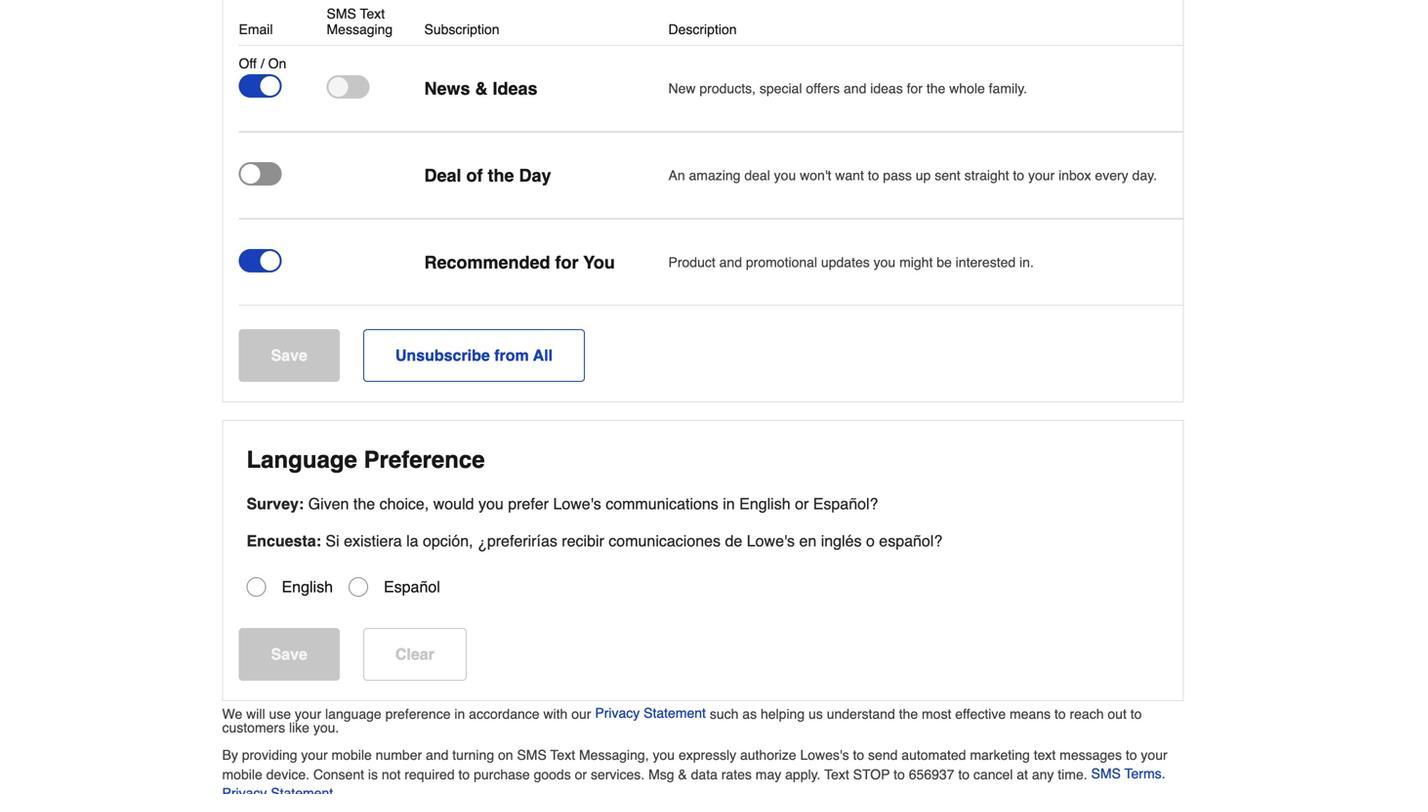 Task type: vqa. For each thing, say whether or not it's contained in the screenshot.
SAVE button
yes



Task type: locate. For each thing, give the bounding box(es) containing it.
want
[[836, 168, 864, 183]]

offers
[[806, 81, 840, 96]]

promotional
[[746, 254, 818, 270]]

1 vertical spatial or
[[575, 767, 587, 783]]

save
[[271, 346, 308, 364], [271, 645, 308, 663]]

turning
[[453, 747, 494, 763]]

marketing
[[970, 747, 1030, 763]]

the
[[927, 81, 946, 96], [488, 165, 514, 185], [354, 495, 375, 513], [899, 706, 918, 722]]

2 vertical spatial text
[[825, 767, 850, 783]]

0 horizontal spatial &
[[475, 78, 488, 98]]

2 save button from the top
[[239, 628, 340, 681]]

0 horizontal spatial in
[[455, 706, 465, 722]]

0 horizontal spatial sms
[[327, 6, 356, 21]]

0 vertical spatial or
[[795, 495, 809, 513]]

1 vertical spatial english
[[282, 578, 333, 596]]

is
[[368, 767, 378, 783]]

msg
[[649, 767, 675, 783]]

pass
[[883, 168, 912, 183]]

cancel
[[974, 767, 1013, 783]]

text inside sms text messaging
[[360, 6, 385, 21]]

option group
[[239, 570, 1184, 605]]

off / on
[[239, 56, 287, 71]]

any
[[1032, 767, 1054, 783]]

and left the ideas
[[844, 81, 867, 96]]

sms terms. link
[[1092, 764, 1166, 783]]

1 horizontal spatial english
[[740, 495, 791, 513]]

1 horizontal spatial &
[[678, 767, 687, 783]]

1 save button from the top
[[239, 329, 340, 382]]

language
[[247, 446, 357, 473]]

& left ideas in the left of the page
[[475, 78, 488, 98]]

in up de
[[723, 495, 735, 513]]

you left might
[[874, 254, 896, 270]]

0 horizontal spatial and
[[426, 747, 449, 763]]

to up sms terms. link
[[1126, 747, 1138, 763]]

0 vertical spatial save
[[271, 346, 308, 364]]

sms down messages
[[1092, 766, 1121, 782]]

privacy statement link
[[595, 703, 706, 723]]

2 horizontal spatial sms
[[1092, 766, 1121, 782]]

0 vertical spatial &
[[475, 78, 488, 98]]

english
[[740, 495, 791, 513], [282, 578, 333, 596]]

for left you
[[555, 252, 579, 272]]

text left "subscription"
[[360, 6, 385, 21]]

save for clear
[[271, 645, 308, 663]]

preferirías
[[487, 532, 558, 550]]

option group containing english
[[239, 570, 1184, 605]]

rates
[[722, 767, 752, 783]]

family.
[[989, 81, 1028, 96]]

expressly
[[679, 747, 737, 763]]

english down encuesta:
[[282, 578, 333, 596]]

1 vertical spatial save button
[[239, 628, 340, 681]]

you.
[[313, 720, 339, 736]]

and right product
[[720, 254, 742, 270]]

save for unsubscribe from all
[[271, 346, 308, 364]]

for right the ideas
[[907, 81, 923, 96]]

on
[[498, 747, 513, 763]]

reach
[[1070, 706, 1104, 722]]

save button for unsubscribe from all
[[239, 329, 340, 382]]

text down lowes's
[[825, 767, 850, 783]]

mobile down by
[[222, 767, 263, 783]]

special
[[760, 81, 802, 96]]

1 horizontal spatial lowe's
[[747, 532, 795, 550]]

lowes's
[[801, 747, 850, 763]]

clear
[[396, 645, 435, 663]]

1 vertical spatial &
[[678, 767, 687, 783]]

656937
[[909, 767, 955, 783]]

0 vertical spatial text
[[360, 6, 385, 21]]

to left reach
[[1055, 706, 1066, 722]]

/
[[261, 56, 264, 71]]

providing
[[242, 747, 298, 763]]

we
[[222, 706, 243, 722]]

sms for sms terms.
[[1092, 766, 1121, 782]]

or right goods
[[575, 767, 587, 783]]

1 vertical spatial save
[[271, 645, 308, 663]]

inglés
[[821, 532, 862, 550]]

0 vertical spatial in
[[723, 495, 735, 513]]

like
[[289, 720, 310, 736]]

to down send
[[894, 767, 905, 783]]

unsubscribe from all
[[396, 346, 553, 364]]

español
[[384, 578, 440, 596]]

0 vertical spatial and
[[844, 81, 867, 96]]

your up "terms."
[[1141, 747, 1168, 763]]

comunicaciones
[[609, 532, 721, 550]]

0 horizontal spatial text
[[360, 6, 385, 21]]

or inside by providing your mobile number and turning on sms text messaging, you expressly authorize lowes's to send automated marketing text messages to your mobile device. consent is not required to purchase goods or services. msg & data rates may apply. text stop to 656937 to cancel at any time.
[[575, 767, 587, 783]]

in right preference
[[455, 706, 465, 722]]

2 save from the top
[[271, 645, 308, 663]]

and up required
[[426, 747, 449, 763]]

2 horizontal spatial and
[[844, 81, 867, 96]]

or
[[795, 495, 809, 513], [575, 767, 587, 783]]

you up msg
[[653, 747, 675, 763]]

ideas
[[871, 81, 903, 96]]

or up en on the right bottom of page
[[795, 495, 809, 513]]

2 horizontal spatial text
[[825, 767, 850, 783]]

2 vertical spatial and
[[426, 747, 449, 763]]

lowe's left en on the right bottom of page
[[747, 532, 795, 550]]

1 vertical spatial lowe's
[[747, 532, 795, 550]]

1 vertical spatial in
[[455, 706, 465, 722]]

goods
[[534, 767, 571, 783]]

in.
[[1020, 254, 1034, 270]]

text up goods
[[551, 747, 576, 763]]

description
[[669, 21, 737, 37]]

text
[[360, 6, 385, 21], [551, 747, 576, 763], [825, 767, 850, 783]]

sent
[[935, 168, 961, 183]]

sms text messaging
[[327, 6, 393, 37]]

of
[[466, 165, 483, 185]]

consent
[[313, 767, 364, 783]]

device.
[[266, 767, 310, 783]]

0 vertical spatial for
[[907, 81, 923, 96]]

your
[[1029, 168, 1055, 183], [295, 706, 322, 722], [301, 747, 328, 763], [1141, 747, 1168, 763]]

most
[[922, 706, 952, 722]]

0 horizontal spatial mobile
[[222, 767, 263, 783]]

0 vertical spatial mobile
[[332, 747, 372, 763]]

purchase
[[474, 767, 530, 783]]

your right use
[[295, 706, 322, 722]]

0 vertical spatial save button
[[239, 329, 340, 382]]

the right given
[[354, 495, 375, 513]]

all
[[533, 346, 553, 364]]

clear button
[[363, 628, 467, 681]]

an amazing deal you won't want to pass up sent straight to your inbox every day.
[[669, 168, 1158, 183]]

1 vertical spatial sms
[[517, 747, 547, 763]]

de
[[725, 532, 743, 550]]

lowe's
[[553, 495, 602, 513], [747, 532, 795, 550]]

2 vertical spatial sms
[[1092, 766, 1121, 782]]

1 save from the top
[[271, 346, 308, 364]]

your down you.
[[301, 747, 328, 763]]

1 vertical spatial for
[[555, 252, 579, 272]]

sms right the email
[[327, 6, 356, 21]]

mobile up consent
[[332, 747, 372, 763]]

sms inside sms terms. link
[[1092, 766, 1121, 782]]

survey: given the choice, would you prefer lowe's communications in english or español?
[[247, 495, 879, 513]]

to left "cancel"
[[959, 767, 970, 783]]

1 horizontal spatial in
[[723, 495, 735, 513]]

the left most at the right of page
[[899, 706, 918, 722]]

0 horizontal spatial lowe's
[[553, 495, 602, 513]]

& right msg
[[678, 767, 687, 783]]

sms right "on"
[[517, 747, 547, 763]]

in inside 'we will use your language preference in accordance with our privacy statement'
[[455, 706, 465, 722]]

1 vertical spatial mobile
[[222, 767, 263, 783]]

and inside by providing your mobile number and turning on sms text messaging, you expressly authorize lowes's to send automated marketing text messages to your mobile device. consent is not required to purchase goods or services. msg & data rates may apply. text stop to 656937 to cancel at any time.
[[426, 747, 449, 763]]

in
[[723, 495, 735, 513], [455, 706, 465, 722]]

0 horizontal spatial english
[[282, 578, 333, 596]]

messaging,
[[579, 747, 649, 763]]

preference
[[364, 446, 485, 473]]

means
[[1010, 706, 1051, 722]]

1 horizontal spatial or
[[795, 495, 809, 513]]

sms inside sms text messaging
[[327, 6, 356, 21]]

mobile
[[332, 747, 372, 763], [222, 767, 263, 783]]

time.
[[1058, 767, 1088, 783]]

1 horizontal spatial and
[[720, 254, 742, 270]]

stop
[[853, 767, 890, 783]]

0 vertical spatial lowe's
[[553, 495, 602, 513]]

1 horizontal spatial sms
[[517, 747, 547, 763]]

helping
[[761, 706, 805, 722]]

to
[[868, 168, 880, 183], [1013, 168, 1025, 183], [1055, 706, 1066, 722], [1131, 706, 1142, 722], [853, 747, 865, 763], [1126, 747, 1138, 763], [459, 767, 470, 783], [894, 767, 905, 783], [959, 767, 970, 783]]

&
[[475, 78, 488, 98], [678, 767, 687, 783]]

0 horizontal spatial or
[[575, 767, 587, 783]]

given
[[308, 495, 349, 513]]

such
[[710, 706, 739, 722]]

lowe's up recibir
[[553, 495, 602, 513]]

we will use your language preference in accordance with our privacy statement
[[222, 705, 706, 722]]

as
[[743, 706, 757, 722]]

0 vertical spatial sms
[[327, 6, 356, 21]]

survey:
[[247, 495, 304, 513]]

encuesta:
[[247, 532, 321, 550]]

the inside such as helping us understand the most effective means to reach out to customers like you.
[[899, 706, 918, 722]]

email
[[239, 21, 273, 37]]

new
[[669, 81, 696, 96]]

send
[[869, 747, 898, 763]]

1 vertical spatial text
[[551, 747, 576, 763]]

english up de
[[740, 495, 791, 513]]



Task type: describe. For each thing, give the bounding box(es) containing it.
la
[[407, 532, 419, 550]]

whole
[[950, 81, 985, 96]]

1 horizontal spatial text
[[551, 747, 576, 763]]

lowe's inside encuesta: si existiera la opción, ¿ preferirías recibir comunicaciones de lowe's en inglés o español?
[[747, 532, 795, 550]]

español?
[[814, 495, 879, 513]]

you right deal
[[774, 168, 796, 183]]

data
[[691, 767, 718, 783]]

0 vertical spatial english
[[740, 495, 791, 513]]

statement
[[644, 705, 706, 721]]

recommended for you
[[424, 252, 615, 272]]

you left prefer
[[479, 495, 504, 513]]

won't
[[800, 168, 832, 183]]

save button for clear
[[239, 628, 340, 681]]

at
[[1017, 767, 1029, 783]]

number
[[376, 747, 422, 763]]

the left whole
[[927, 81, 946, 96]]

your left inbox
[[1029, 168, 1055, 183]]

ideas
[[493, 78, 538, 98]]

day.
[[1133, 168, 1158, 183]]

with
[[544, 706, 568, 722]]

sms for sms text messaging
[[327, 6, 356, 21]]

unsubscribe from all button
[[363, 329, 585, 382]]

effective
[[956, 706, 1006, 722]]

us
[[809, 706, 823, 722]]

interested
[[956, 254, 1016, 270]]

to down turning
[[459, 767, 470, 783]]

sms terms.
[[1092, 766, 1166, 782]]

to right straight
[[1013, 168, 1025, 183]]

accordance
[[469, 706, 540, 722]]

0 horizontal spatial for
[[555, 252, 579, 272]]

opción,
[[423, 532, 473, 550]]

up
[[916, 168, 931, 183]]

to up stop
[[853, 747, 865, 763]]

recibir
[[562, 532, 605, 550]]

¿
[[478, 534, 487, 552]]

prefer
[[508, 495, 549, 513]]

subscription
[[424, 21, 500, 37]]

products,
[[700, 81, 756, 96]]

automated
[[902, 747, 967, 763]]

sms inside by providing your mobile number and turning on sms text messaging, you expressly authorize lowes's to send automated marketing text messages to your mobile device. consent is not required to purchase goods or services. msg & data rates may apply. text stop to 656937 to cancel at any time.
[[517, 747, 547, 763]]

communications
[[606, 495, 719, 513]]

choice,
[[380, 495, 429, 513]]

language preference
[[247, 446, 485, 473]]

our
[[572, 706, 591, 722]]

to right out
[[1131, 706, 1142, 722]]

amazing
[[689, 168, 741, 183]]

the right of
[[488, 165, 514, 185]]

straight
[[965, 168, 1010, 183]]

1 vertical spatial and
[[720, 254, 742, 270]]

such as helping us understand the most effective means to reach out to customers like you.
[[222, 706, 1146, 736]]

apply.
[[786, 767, 821, 783]]

& inside by providing your mobile number and turning on sms text messaging, you expressly authorize lowes's to send automated marketing text messages to your mobile device. consent is not required to purchase goods or services. msg & data rates may apply. text stop to 656937 to cancel at any time.
[[678, 767, 687, 783]]

by providing your mobile number and turning on sms text messaging, you expressly authorize lowes's to send automated marketing text messages to your mobile device. consent is not required to purchase goods or services. msg & data rates may apply. text stop to 656937 to cancel at any time.
[[222, 747, 1172, 783]]

an
[[669, 168, 685, 183]]

terms.
[[1125, 766, 1166, 782]]

might
[[900, 254, 933, 270]]

will
[[246, 706, 265, 722]]

understand
[[827, 706, 896, 722]]

by
[[222, 747, 238, 763]]

every
[[1096, 168, 1129, 183]]

text
[[1034, 747, 1056, 763]]

be
[[937, 254, 952, 270]]

deal of the day
[[424, 165, 552, 185]]

messaging
[[327, 21, 393, 37]]

privacy
[[595, 705, 640, 721]]

would
[[433, 495, 474, 513]]

may
[[756, 767, 782, 783]]

si
[[326, 532, 340, 550]]

preference
[[385, 706, 451, 722]]

services.
[[591, 767, 645, 783]]

1 horizontal spatial mobile
[[332, 747, 372, 763]]

1 horizontal spatial for
[[907, 81, 923, 96]]

day
[[519, 165, 552, 185]]

existiera
[[344, 532, 402, 550]]

product
[[669, 254, 716, 270]]

deal
[[424, 165, 462, 185]]

news & ideas
[[424, 78, 538, 98]]

to right want
[[868, 168, 880, 183]]

off
[[239, 56, 257, 71]]

messages
[[1060, 747, 1122, 763]]

english inside option group
[[282, 578, 333, 596]]

inbox
[[1059, 168, 1092, 183]]

en
[[800, 532, 817, 550]]

language
[[325, 706, 382, 722]]

required
[[405, 767, 455, 783]]

your inside 'we will use your language preference in accordance with our privacy statement'
[[295, 706, 322, 722]]

not
[[382, 767, 401, 783]]

o
[[866, 532, 875, 550]]

use
[[269, 706, 291, 722]]

you inside by providing your mobile number and turning on sms text messaging, you expressly authorize lowes's to send automated marketing text messages to your mobile device. consent is not required to purchase goods or services. msg & data rates may apply. text stop to 656937 to cancel at any time.
[[653, 747, 675, 763]]



